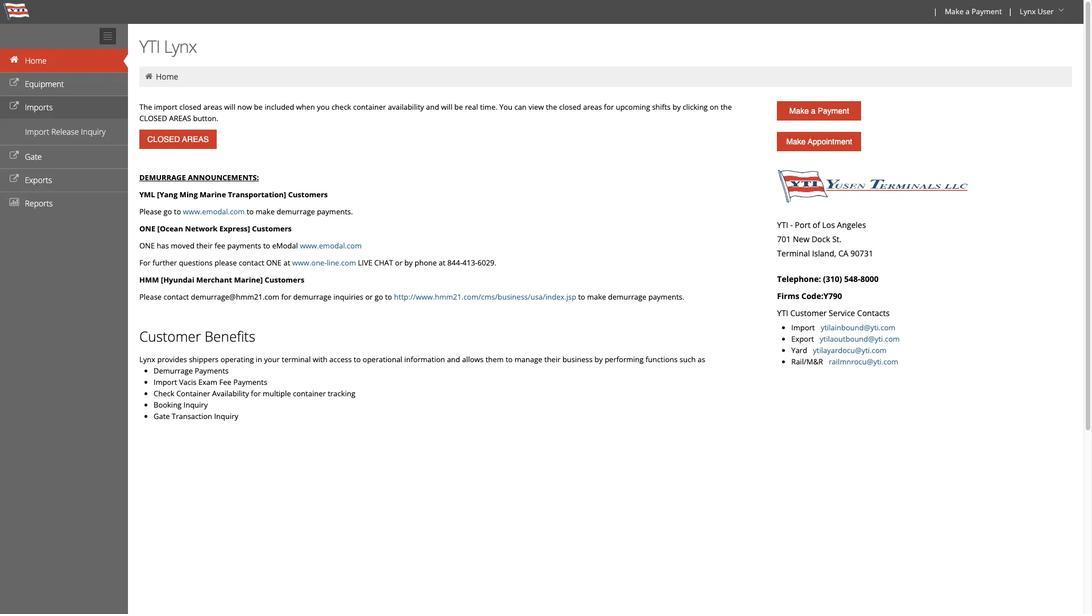 Task type: describe. For each thing, give the bounding box(es) containing it.
closed
[[139, 113, 167, 123]]

their inside the lynx provides shippers operating in your terminal with access to operational information and allows them to manage their business by performing functions such as demurrage payments import vacis exam fee payments check container availability for multiple container tracking booking inquiry gate transaction inquiry
[[544, 354, 561, 365]]

you
[[499, 102, 513, 112]]

1 vertical spatial home image
[[144, 72, 154, 80]]

0 horizontal spatial payments.
[[317, 207, 353, 217]]

import ytilainbound@yti.com
[[792, 323, 896, 333]]

ytilainbound@yti.com
[[821, 323, 896, 333]]

yti - port of los angeles 701 new dock st. terminal island, ca 90731
[[777, 220, 873, 259]]

port
[[795, 220, 811, 230]]

lynx provides shippers operating in your terminal with access to operational information and allows them to manage their business by performing functions such as demurrage payments import vacis exam fee payments check container availability for multiple container tracking booking inquiry gate transaction inquiry
[[139, 354, 705, 422]]

and inside the lynx provides shippers operating in your terminal with access to operational information and allows them to manage their business by performing functions such as demurrage payments import vacis exam fee payments check container availability for multiple container tracking booking inquiry gate transaction inquiry
[[447, 354, 460, 365]]

yml [yang ming marine transportation] customers
[[139, 189, 328, 200]]

yti customer service contacts
[[777, 308, 890, 319]]

1 horizontal spatial www.emodal.com
[[300, 241, 362, 251]]

service
[[829, 308, 855, 319]]

1 closed from the left
[[179, 102, 201, 112]]

emodal
[[272, 241, 298, 251]]

exports
[[25, 175, 52, 185]]

terminal
[[282, 354, 311, 365]]

availability
[[212, 389, 249, 399]]

customer benefits
[[139, 327, 255, 346]]

you
[[317, 102, 330, 112]]

0 vertical spatial customers
[[288, 189, 328, 200]]

provides
[[157, 354, 187, 365]]

button.
[[193, 113, 218, 123]]

clicking
[[683, 102, 708, 112]]

lynx user
[[1020, 6, 1054, 16]]

upcoming
[[616, 102, 650, 112]]

telephone:
[[777, 274, 821, 284]]

2 | from the left
[[1009, 6, 1013, 16]]

manage
[[515, 354, 543, 365]]

1 vertical spatial home
[[156, 71, 178, 82]]

bar chart image
[[9, 199, 20, 207]]

imports
[[25, 102, 53, 113]]

dock
[[812, 234, 830, 245]]

moved
[[171, 241, 194, 251]]

yti for yti lynx
[[139, 35, 160, 58]]

8000
[[861, 274, 879, 284]]

0 vertical spatial customer
[[790, 308, 827, 319]]

of
[[813, 220, 820, 230]]

yml
[[139, 189, 155, 200]]

0 vertical spatial make
[[945, 6, 964, 16]]

0 horizontal spatial payment
[[818, 106, 849, 115]]

equipment link
[[0, 72, 128, 96]]

[hyundai
[[161, 275, 194, 285]]

0 horizontal spatial make
[[256, 207, 275, 217]]

one for one [ocean network express] customers
[[139, 224, 155, 234]]

st.
[[832, 234, 842, 245]]

2 at from the left
[[439, 258, 446, 268]]

demurrage
[[139, 172, 186, 183]]

2 vertical spatial one
[[266, 258, 282, 268]]

contacts
[[857, 308, 890, 319]]

shippers
[[189, 354, 219, 365]]

one [ocean network express] customers
[[139, 224, 292, 234]]

your
[[264, 354, 280, 365]]

network
[[185, 224, 218, 234]]

0 vertical spatial make a payment link
[[940, 0, 1006, 24]]

questions
[[179, 258, 213, 268]]

0 horizontal spatial home
[[25, 55, 47, 66]]

yti for yti - port of los angeles 701 new dock st. terminal island, ca 90731
[[777, 220, 788, 230]]

by inside the lynx provides shippers operating in your terminal with access to operational information and allows them to manage their business by performing functions such as demurrage payments import vacis exam fee payments check container availability for multiple container tracking booking inquiry gate transaction inquiry
[[595, 354, 603, 365]]

1 be from the left
[[254, 102, 263, 112]]

90731
[[851, 248, 873, 259]]

exam
[[198, 377, 217, 387]]

701
[[777, 234, 791, 245]]

0 vertical spatial a
[[966, 6, 970, 16]]

external link image for equipment
[[9, 79, 20, 87]]

hmm [hyundai merchant marine] customers
[[139, 275, 304, 285]]

please for please contact demurrage@hmm21.com for demurrage inquiries or go to
[[139, 292, 162, 302]]

gate inside gate link
[[25, 151, 42, 162]]

for inside the import closed areas will now be included when you check container availability and will be real time.  you can view the closed areas for upcoming shifts by clicking on the closed areas button.
[[604, 102, 614, 112]]

ming
[[180, 189, 198, 200]]

make for bottom make a payment 'link'
[[790, 106, 809, 115]]

2 closed from the left
[[559, 102, 581, 112]]

ytilayardocu@yti.com
[[813, 345, 887, 356]]

rail/m&r
[[792, 357, 827, 367]]

can
[[515, 102, 527, 112]]

allows
[[462, 354, 484, 365]]

ytilainbound@yti.com link
[[821, 323, 896, 333]]

import release inquiry link
[[0, 123, 128, 141]]

2 horizontal spatial inquiry
[[214, 411, 238, 422]]

marine]
[[234, 275, 263, 285]]

1 horizontal spatial inquiry
[[184, 400, 208, 410]]

now
[[237, 102, 252, 112]]

reports link
[[0, 192, 128, 215]]

for inside the lynx provides shippers operating in your terminal with access to operational information and allows them to manage their business by performing functions such as demurrage payments import vacis exam fee payments check container availability for multiple container tracking booking inquiry gate transaction inquiry
[[251, 389, 261, 399]]

please go to www.emodal.com to make demurrage payments.
[[139, 207, 353, 217]]

make appointment link
[[777, 132, 862, 151]]

check
[[332, 102, 351, 112]]

0 horizontal spatial www.emodal.com
[[183, 207, 245, 217]]

payments
[[227, 241, 261, 251]]

yard
[[792, 345, 811, 356]]

1 vertical spatial contact
[[164, 292, 189, 302]]

import
[[154, 102, 177, 112]]

angle down image
[[1056, 6, 1067, 14]]

0 horizontal spatial by
[[405, 258, 413, 268]]

2 be from the left
[[454, 102, 463, 112]]

los
[[822, 220, 835, 230]]

user
[[1038, 6, 1054, 16]]

yti for yti customer service contacts
[[777, 308, 788, 319]]

(310)
[[823, 274, 842, 284]]

container inside the import closed areas will now be included when you check container availability and will be real time.  you can view the closed areas for upcoming shifts by clicking on the closed areas button.
[[353, 102, 386, 112]]

ytilaoutbound@yti.com link
[[820, 334, 900, 344]]

1 vertical spatial lynx
[[164, 35, 197, 58]]

844-
[[447, 258, 463, 268]]

1 vertical spatial make a payment link
[[777, 101, 862, 121]]

island,
[[812, 248, 837, 259]]

make for make appointment link
[[786, 137, 806, 146]]

information
[[404, 354, 445, 365]]

http://www.hmm21.com/cms/business/usa/index.jsp link
[[394, 292, 576, 302]]

by inside the import closed areas will now be included when you check container availability and will be real time.  you can view the closed areas for upcoming shifts by clicking on the closed areas button.
[[673, 102, 681, 112]]

angeles
[[837, 220, 866, 230]]

for
[[139, 258, 151, 268]]

firms
[[777, 291, 800, 302]]

new
[[793, 234, 810, 245]]

make appointment
[[786, 137, 852, 146]]

0 horizontal spatial payments
[[195, 366, 229, 376]]

0 horizontal spatial a
[[811, 106, 816, 115]]

in
[[256, 354, 262, 365]]

real
[[465, 102, 478, 112]]

when
[[296, 102, 315, 112]]

container
[[176, 389, 210, 399]]

demurrage@hmm21.com
[[191, 292, 279, 302]]

1 horizontal spatial make a payment
[[945, 6, 1002, 16]]

external link image for exports
[[9, 175, 20, 183]]

1 horizontal spatial home link
[[156, 71, 178, 82]]



Task type: vqa. For each thing, say whether or not it's contained in the screenshot.
the Customers to the middle
yes



Task type: locate. For each thing, give the bounding box(es) containing it.
1 horizontal spatial go
[[375, 292, 383, 302]]

payment left lynx user
[[972, 6, 1002, 16]]

areas up button.
[[203, 102, 222, 112]]

2 areas from the left
[[583, 102, 602, 112]]

1 vertical spatial import
[[792, 323, 815, 333]]

0 horizontal spatial or
[[365, 292, 373, 302]]

will left real
[[441, 102, 453, 112]]

import inside the lynx provides shippers operating in your terminal with access to operational information and allows them to manage their business by performing functions such as demurrage payments import vacis exam fee payments check container availability for multiple container tracking booking inquiry gate transaction inquiry
[[154, 377, 177, 387]]

1 | from the left
[[934, 6, 938, 16]]

booking
[[154, 400, 182, 410]]

1 horizontal spatial their
[[544, 354, 561, 365]]

or right inquiries
[[365, 292, 373, 302]]

1 areas from the left
[[203, 102, 222, 112]]

or
[[395, 258, 403, 268], [365, 292, 373, 302]]

payment up appointment
[[818, 106, 849, 115]]

check
[[154, 389, 174, 399]]

0 horizontal spatial be
[[254, 102, 263, 112]]

1 horizontal spatial be
[[454, 102, 463, 112]]

announcements:
[[188, 172, 259, 183]]

external link image
[[9, 79, 20, 87], [9, 102, 20, 110], [9, 175, 20, 183]]

1 horizontal spatial payments.
[[649, 292, 685, 302]]

customers down www.one-
[[265, 275, 304, 285]]

1 vertical spatial payments
[[233, 377, 267, 387]]

go right inquiries
[[375, 292, 383, 302]]

payments up exam
[[195, 366, 229, 376]]

1 external link image from the top
[[9, 79, 20, 87]]

1 horizontal spatial areas
[[583, 102, 602, 112]]

0 vertical spatial one
[[139, 224, 155, 234]]

2 vertical spatial lynx
[[139, 354, 155, 365]]

import up the export
[[792, 323, 815, 333]]

external link image inside the "equipment" link
[[9, 79, 20, 87]]

0 vertical spatial external link image
[[9, 79, 20, 87]]

yti lynx
[[139, 35, 197, 58]]

gate inside the lynx provides shippers operating in your terminal with access to operational information and allows them to manage their business by performing functions such as demurrage payments import vacis exam fee payments check container availability for multiple container tracking booking inquiry gate transaction inquiry
[[154, 411, 170, 422]]

1 vertical spatial one
[[139, 241, 155, 251]]

0 vertical spatial home
[[25, 55, 47, 66]]

import up check
[[154, 377, 177, 387]]

1 vertical spatial external link image
[[9, 102, 20, 110]]

1 vertical spatial make
[[587, 292, 606, 302]]

www.emodal.com link for to make demurrage payments.
[[183, 207, 245, 217]]

home image up the
[[144, 72, 154, 80]]

closed up areas
[[179, 102, 201, 112]]

the right view
[[546, 102, 557, 112]]

0 vertical spatial make
[[256, 207, 275, 217]]

make
[[945, 6, 964, 16], [790, 106, 809, 115], [786, 137, 806, 146]]

1 horizontal spatial container
[[353, 102, 386, 112]]

terminal
[[777, 248, 810, 259]]

performing
[[605, 354, 644, 365]]

yti inside yti - port of los angeles 701 new dock st. terminal island, ca 90731
[[777, 220, 788, 230]]

0 vertical spatial for
[[604, 102, 614, 112]]

0 vertical spatial make a payment
[[945, 6, 1002, 16]]

1 at from the left
[[284, 258, 290, 268]]

please
[[215, 258, 237, 268]]

1 vertical spatial by
[[405, 258, 413, 268]]

transportation]
[[228, 189, 286, 200]]

1 vertical spatial their
[[544, 354, 561, 365]]

0 horizontal spatial at
[[284, 258, 290, 268]]

one down emodal
[[266, 258, 282, 268]]

customer up provides
[[139, 327, 201, 346]]

at
[[284, 258, 290, 268], [439, 258, 446, 268]]

|
[[934, 6, 938, 16], [1009, 6, 1013, 16]]

chat
[[374, 258, 393, 268]]

lynx user link
[[1015, 0, 1071, 24]]

operating
[[221, 354, 254, 365]]

transaction
[[172, 411, 212, 422]]

2 please from the top
[[139, 292, 162, 302]]

0 vertical spatial inquiry
[[81, 126, 106, 137]]

1 horizontal spatial the
[[721, 102, 732, 112]]

demurrage
[[154, 366, 193, 376]]

0 horizontal spatial will
[[224, 102, 235, 112]]

1 horizontal spatial payment
[[972, 6, 1002, 16]]

1 will from the left
[[224, 102, 235, 112]]

time.
[[480, 102, 498, 112]]

access
[[329, 354, 352, 365]]

2 vertical spatial yti
[[777, 308, 788, 319]]

for down for further questions please contact one at www.one-line.com live chat or by phone at 844-413-6029.
[[281, 292, 291, 302]]

for left upcoming
[[604, 102, 614, 112]]

import for import ytilainbound@yti.com
[[792, 323, 815, 333]]

0 horizontal spatial their
[[196, 241, 213, 251]]

one left has
[[139, 241, 155, 251]]

gate
[[25, 151, 42, 162], [154, 411, 170, 422]]

at down emodal
[[284, 258, 290, 268]]

1 horizontal spatial home image
[[144, 72, 154, 80]]

tracking
[[328, 389, 355, 399]]

2 vertical spatial inquiry
[[214, 411, 238, 422]]

0 horizontal spatial make a payment
[[790, 106, 849, 115]]

railmnrocu@yti.com
[[829, 357, 899, 367]]

for
[[604, 102, 614, 112], [281, 292, 291, 302], [251, 389, 261, 399]]

by left phone
[[405, 258, 413, 268]]

None submit
[[139, 130, 217, 149]]

or right chat
[[395, 258, 403, 268]]

contact down the [hyundai
[[164, 292, 189, 302]]

customers for one [ocean network express] customers
[[252, 224, 292, 234]]

will left now at the left of the page
[[224, 102, 235, 112]]

customers right transportation]
[[288, 189, 328, 200]]

container right check
[[353, 102, 386, 112]]

contact down one has moved their fee payments to emodal www.emodal.com
[[239, 258, 264, 268]]

1 horizontal spatial for
[[281, 292, 291, 302]]

1 vertical spatial payment
[[818, 106, 849, 115]]

equipment
[[25, 79, 64, 89]]

one has moved their fee payments to emodal www.emodal.com
[[139, 241, 362, 251]]

customer down the firms code:y790
[[790, 308, 827, 319]]

external link image
[[9, 152, 20, 160]]

0 vertical spatial go
[[164, 207, 172, 217]]

lynx for provides
[[139, 354, 155, 365]]

further
[[153, 258, 177, 268]]

demurrage
[[277, 207, 315, 217], [293, 292, 332, 302], [608, 292, 647, 302]]

be left real
[[454, 102, 463, 112]]

1 horizontal spatial lynx
[[164, 35, 197, 58]]

1 vertical spatial a
[[811, 106, 816, 115]]

gate right external link icon
[[25, 151, 42, 162]]

payments up availability
[[233, 377, 267, 387]]

0 horizontal spatial inquiry
[[81, 126, 106, 137]]

and right availability
[[426, 102, 439, 112]]

548-
[[844, 274, 861, 284]]

1 vertical spatial and
[[447, 354, 460, 365]]

2 vertical spatial by
[[595, 354, 603, 365]]

code:y790
[[802, 291, 842, 302]]

their right manage
[[544, 354, 561, 365]]

import for import release inquiry
[[25, 126, 49, 137]]

0 horizontal spatial for
[[251, 389, 261, 399]]

home down yti lynx
[[156, 71, 178, 82]]

inquiry
[[81, 126, 106, 137], [184, 400, 208, 410], [214, 411, 238, 422]]

lynx
[[1020, 6, 1036, 16], [164, 35, 197, 58], [139, 354, 155, 365]]

on
[[710, 102, 719, 112]]

and left allows
[[447, 354, 460, 365]]

2 horizontal spatial for
[[604, 102, 614, 112]]

the right on
[[721, 102, 732, 112]]

will
[[224, 102, 235, 112], [441, 102, 453, 112]]

2 will from the left
[[441, 102, 453, 112]]

customers up emodal
[[252, 224, 292, 234]]

1 vertical spatial or
[[365, 292, 373, 302]]

inquiry down availability
[[214, 411, 238, 422]]

the import closed areas will now be included when you check container availability and will be real time.  you can view the closed areas for upcoming shifts by clicking on the closed areas button.
[[139, 102, 732, 123]]

www.emodal.com link for one has moved their fee payments to emodal www.emodal.com
[[300, 241, 362, 251]]

1 horizontal spatial make a payment link
[[940, 0, 1006, 24]]

reports
[[25, 198, 53, 209]]

1 horizontal spatial by
[[595, 354, 603, 365]]

home image inside home link
[[9, 56, 20, 64]]

please for please go to
[[139, 207, 162, 217]]

please down yml
[[139, 207, 162, 217]]

0 vertical spatial yti
[[139, 35, 160, 58]]

0 vertical spatial or
[[395, 258, 403, 268]]

ca
[[839, 248, 849, 259]]

import down imports
[[25, 126, 49, 137]]

1 vertical spatial customer
[[139, 327, 201, 346]]

www.emodal.com up "www.one-line.com" link at the left of page
[[300, 241, 362, 251]]

be right now at the left of the page
[[254, 102, 263, 112]]

home image
[[9, 56, 20, 64], [144, 72, 154, 80]]

by right shifts
[[673, 102, 681, 112]]

for left multiple
[[251, 389, 261, 399]]

0 horizontal spatial areas
[[203, 102, 222, 112]]

0 horizontal spatial customer
[[139, 327, 201, 346]]

multiple
[[263, 389, 291, 399]]

0 vertical spatial contact
[[239, 258, 264, 268]]

1 vertical spatial container
[[293, 389, 326, 399]]

2 horizontal spatial lynx
[[1020, 6, 1036, 16]]

home link down yti lynx
[[156, 71, 178, 82]]

container left tracking
[[293, 389, 326, 399]]

1 horizontal spatial payments
[[233, 377, 267, 387]]

1 horizontal spatial make
[[587, 292, 606, 302]]

external link image left 'equipment'
[[9, 79, 20, 87]]

0 horizontal spatial make a payment link
[[777, 101, 862, 121]]

[yang
[[157, 189, 178, 200]]

lynx inside the lynx provides shippers operating in your terminal with access to operational information and allows them to manage their business by performing functions such as demurrage payments import vacis exam fee payments check container availability for multiple container tracking booking inquiry gate transaction inquiry
[[139, 354, 155, 365]]

1 vertical spatial for
[[281, 292, 291, 302]]

live
[[358, 258, 372, 268]]

1 horizontal spatial at
[[439, 258, 446, 268]]

external link image inside exports link
[[9, 175, 20, 183]]

0 horizontal spatial container
[[293, 389, 326, 399]]

express]
[[219, 224, 250, 234]]

www.emodal.com
[[183, 207, 245, 217], [300, 241, 362, 251]]

www.one-
[[292, 258, 327, 268]]

0 horizontal spatial and
[[426, 102, 439, 112]]

please down hmm
[[139, 292, 162, 302]]

hmm
[[139, 275, 159, 285]]

phone
[[415, 258, 437, 268]]

merchant
[[196, 275, 232, 285]]

shifts
[[652, 102, 671, 112]]

vacis
[[179, 377, 197, 387]]

gate down booking at the left of page
[[154, 411, 170, 422]]

0 vertical spatial lynx
[[1020, 6, 1036, 16]]

view
[[529, 102, 544, 112]]

1 vertical spatial make a payment
[[790, 106, 849, 115]]

and inside the import closed areas will now be included when you check container availability and will be real time.  you can view the closed areas for upcoming shifts by clicking on the closed areas button.
[[426, 102, 439, 112]]

closed right view
[[559, 102, 581, 112]]

2 external link image from the top
[[9, 102, 20, 110]]

as
[[698, 354, 705, 365]]

external link image inside the imports link
[[9, 102, 20, 110]]

1 vertical spatial please
[[139, 292, 162, 302]]

0 horizontal spatial contact
[[164, 292, 189, 302]]

1 horizontal spatial will
[[441, 102, 453, 112]]

1 please from the top
[[139, 207, 162, 217]]

www.emodal.com down marine
[[183, 207, 245, 217]]

0 vertical spatial gate
[[25, 151, 42, 162]]

1 vertical spatial customers
[[252, 224, 292, 234]]

areas left upcoming
[[583, 102, 602, 112]]

external link image for imports
[[9, 102, 20, 110]]

to
[[174, 207, 181, 217], [247, 207, 254, 217], [263, 241, 270, 251], [385, 292, 392, 302], [578, 292, 585, 302], [354, 354, 361, 365], [506, 354, 513, 365]]

0 vertical spatial www.emodal.com link
[[183, 207, 245, 217]]

one left [ocean
[[139, 224, 155, 234]]

1 horizontal spatial a
[[966, 6, 970, 16]]

by right "business"
[[595, 354, 603, 365]]

container inside the lynx provides shippers operating in your terminal with access to operational information and allows them to manage their business by performing functions such as demurrage payments import vacis exam fee payments check container availability for multiple container tracking booking inquiry gate transaction inquiry
[[293, 389, 326, 399]]

home link up 'equipment'
[[0, 49, 128, 72]]

business
[[563, 354, 593, 365]]

3 external link image from the top
[[9, 175, 20, 183]]

import
[[25, 126, 49, 137], [792, 323, 815, 333], [154, 377, 177, 387]]

0 horizontal spatial |
[[934, 6, 938, 16]]

marine
[[200, 189, 226, 200]]

2 vertical spatial for
[[251, 389, 261, 399]]

external link image left imports
[[9, 102, 20, 110]]

2 vertical spatial external link image
[[9, 175, 20, 183]]

0 horizontal spatial home link
[[0, 49, 128, 72]]

yti
[[139, 35, 160, 58], [777, 220, 788, 230], [777, 308, 788, 319]]

6029.
[[478, 258, 496, 268]]

1 horizontal spatial customer
[[790, 308, 827, 319]]

home image up the "equipment" link
[[9, 56, 20, 64]]

2 vertical spatial customers
[[265, 275, 304, 285]]

inquiry down the container
[[184, 400, 208, 410]]

0 vertical spatial home image
[[9, 56, 20, 64]]

one for one has moved their fee payments to emodal www.emodal.com
[[139, 241, 155, 251]]

customer
[[790, 308, 827, 319], [139, 327, 201, 346]]

http://www.hmm21.com/cms/business/usa/index.jsp
[[394, 292, 576, 302]]

gate link
[[0, 145, 128, 168]]

functions
[[646, 354, 678, 365]]

lynx for user
[[1020, 6, 1036, 16]]

0 vertical spatial import
[[25, 126, 49, 137]]

go down [yang
[[164, 207, 172, 217]]

home up 'equipment'
[[25, 55, 47, 66]]

ytilaoutbound@yti.com
[[820, 334, 900, 344]]

1 vertical spatial gate
[[154, 411, 170, 422]]

external link image down external link icon
[[9, 175, 20, 183]]

413-
[[463, 258, 478, 268]]

www.emodal.com link up "www.one-line.com" link at the left of page
[[300, 241, 362, 251]]

areas
[[169, 113, 191, 123]]

inquiries
[[334, 292, 363, 302]]

operational
[[363, 354, 402, 365]]

0 horizontal spatial www.emodal.com link
[[183, 207, 245, 217]]

exports link
[[0, 168, 128, 192]]

fee
[[215, 241, 225, 251]]

included
[[265, 102, 294, 112]]

make a payment
[[945, 6, 1002, 16], [790, 106, 849, 115]]

telephone: (310) 548-8000
[[777, 274, 879, 284]]

contact
[[239, 258, 264, 268], [164, 292, 189, 302]]

2 the from the left
[[721, 102, 732, 112]]

1 horizontal spatial contact
[[239, 258, 264, 268]]

0 vertical spatial their
[[196, 241, 213, 251]]

1 the from the left
[[546, 102, 557, 112]]

2 horizontal spatial by
[[673, 102, 681, 112]]

www.emodal.com link
[[183, 207, 245, 217], [300, 241, 362, 251]]

their left the fee
[[196, 241, 213, 251]]

0 horizontal spatial go
[[164, 207, 172, 217]]

availability
[[388, 102, 424, 112]]

1 vertical spatial make
[[790, 106, 809, 115]]

has
[[157, 241, 169, 251]]

for further questions please contact one at www.one-line.com live chat or by phone at 844-413-6029.
[[139, 258, 496, 268]]

inquiry right release in the top of the page
[[81, 126, 106, 137]]

at left 844- on the top of the page
[[439, 258, 446, 268]]

www.emodal.com link down marine
[[183, 207, 245, 217]]

customers for hmm [hyundai merchant marine] customers
[[265, 275, 304, 285]]



